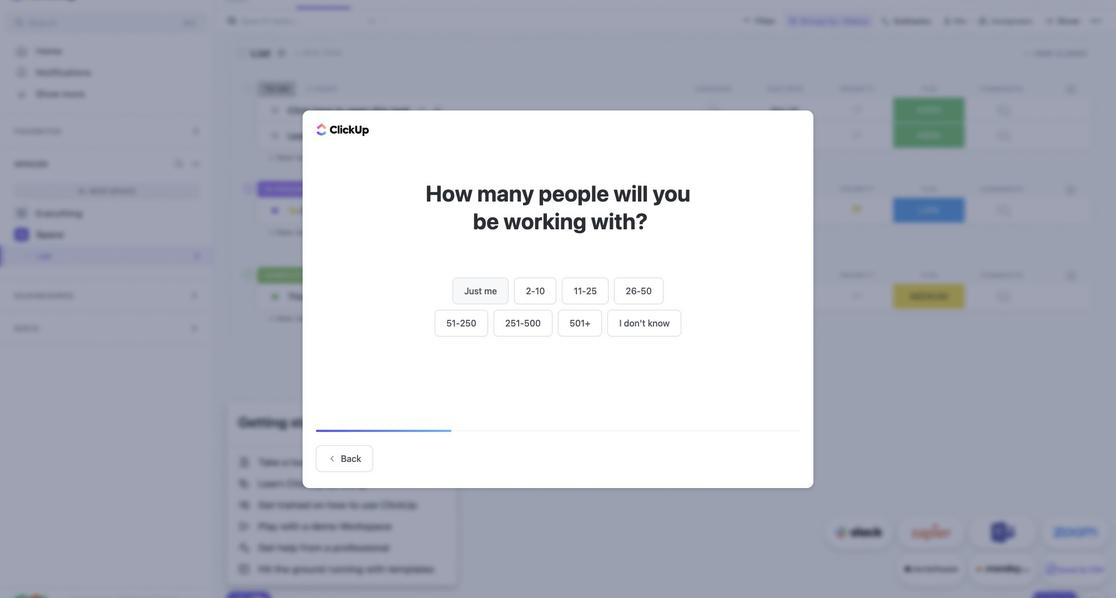 Task type: locate. For each thing, give the bounding box(es) containing it.
i
[[620, 318, 622, 328]]

11-25 button
[[563, 278, 609, 304]]

501+ button
[[558, 310, 603, 336]]

be
[[473, 208, 499, 234]]

51-
[[447, 318, 460, 328]]

people
[[539, 180, 609, 206]]

i don't know
[[620, 318, 670, 328]]

just me button
[[453, 278, 509, 304]]

how many people will you be working with?
[[426, 180, 691, 234]]

51-250
[[447, 318, 477, 328]]

working
[[504, 208, 587, 234]]

50
[[641, 286, 652, 296]]

11-25
[[574, 286, 597, 296]]

10
[[536, 286, 545, 296]]

just
[[465, 286, 482, 296]]

251-500
[[506, 318, 541, 328]]

don't
[[624, 318, 646, 328]]

2-10 button
[[515, 278, 557, 304]]

back button
[[316, 445, 373, 472]]

back
[[341, 454, 362, 464]]

how
[[426, 180, 473, 206]]

clickup logo image
[[317, 123, 370, 136]]



Task type: vqa. For each thing, say whether or not it's contained in the screenshot.
Off icon
no



Task type: describe. For each thing, give the bounding box(es) containing it.
i don't know button
[[608, 310, 682, 336]]

2-
[[526, 286, 536, 296]]

2-10
[[526, 286, 545, 296]]

you
[[653, 180, 691, 206]]

25
[[587, 286, 597, 296]]

26-50 button
[[615, 278, 664, 304]]

know
[[648, 318, 670, 328]]

51-250 button
[[435, 310, 488, 336]]

11-
[[574, 286, 587, 296]]

just me
[[465, 286, 497, 296]]

251-500 button
[[494, 310, 553, 336]]

with?
[[591, 208, 648, 234]]

will
[[614, 180, 649, 206]]

251-
[[506, 318, 525, 328]]

501+
[[570, 318, 591, 328]]

me
[[485, 286, 497, 296]]

many
[[478, 180, 534, 206]]

26-
[[626, 286, 641, 296]]

26-50
[[626, 286, 652, 296]]

250
[[460, 318, 477, 328]]

500
[[525, 318, 541, 328]]



